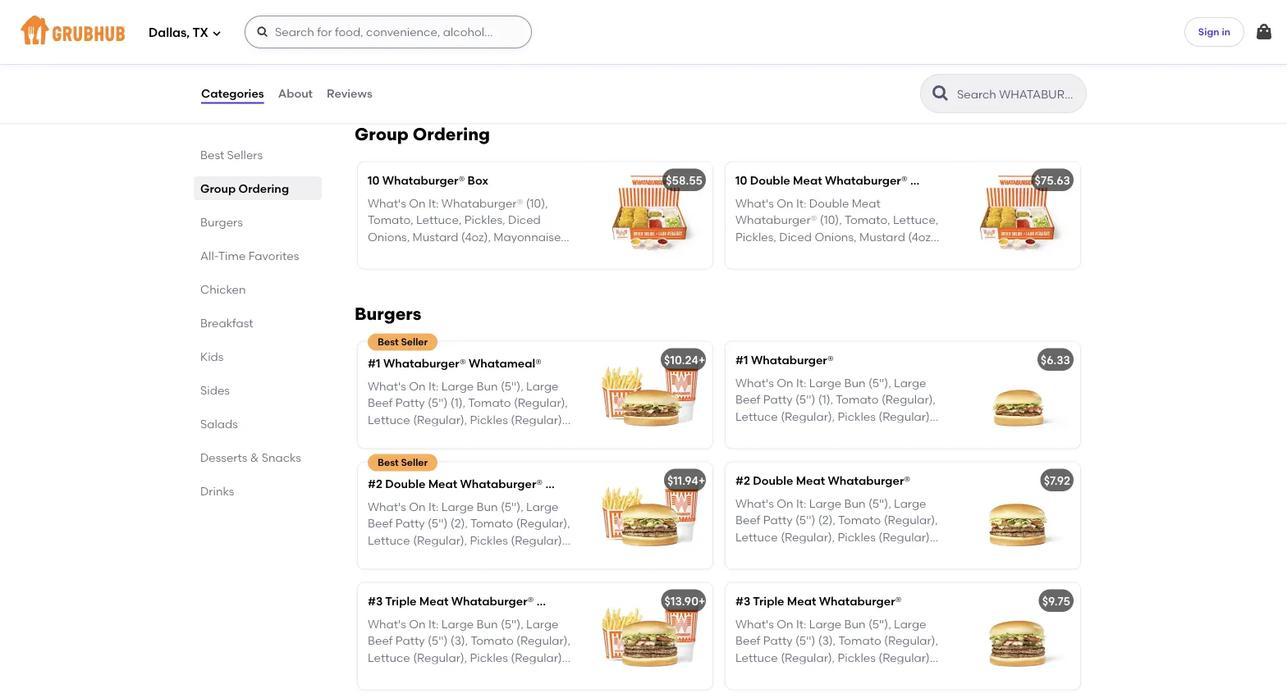 Task type: locate. For each thing, give the bounding box(es) containing it.
group ordering
[[355, 124, 490, 145], [200, 181, 289, 195]]

1 ketchup from the left
[[400, 247, 447, 261]]

(5") inside what's on it: large bun (5"), large beef patty (5") (1), tomato (regular), lettuce (regular), pickles (regular), diced onions (regular), mustard (regular)
[[796, 393, 816, 407]]

1 horizontal spatial 10
[[736, 174, 748, 188]]

drinks
[[200, 485, 234, 499]]

(5")
[[796, 393, 816, 407], [796, 514, 816, 528], [428, 518, 448, 531], [428, 635, 448, 649], [796, 635, 816, 649]]

0 horizontal spatial #2
[[368, 478, 383, 492]]

$3.41
[[370, 52, 398, 66]]

meat for 10 double meat whataburger® box
[[793, 174, 823, 188]]

0 horizontal spatial burgers
[[200, 215, 243, 229]]

#2
[[736, 474, 751, 488], [368, 478, 383, 492]]

1 vertical spatial group
[[200, 181, 236, 195]]

0 vertical spatial best
[[200, 148, 224, 162]]

group down best sellers
[[200, 181, 236, 195]]

favorites
[[249, 249, 299, 263]]

0 horizontal spatial svg image
[[256, 25, 269, 39]]

0 horizontal spatial #3
[[368, 595, 383, 609]]

breakfast tab
[[200, 315, 315, 332]]

2 (4oz) from the left
[[888, 247, 915, 261]]

bun inside what's on it: large bun (5"), large beef patty (5") (1), tomato (regular), lettuce (regular), pickles (regular), diced onions (regular), mustard (regular)
[[845, 377, 866, 391]]

what's
[[368, 197, 406, 211], [736, 197, 774, 211], [736, 377, 774, 391], [736, 498, 774, 512], [368, 501, 406, 515], [368, 618, 406, 632], [736, 618, 774, 632]]

on down 10 whataburger® box
[[409, 197, 426, 211]]

1 vertical spatial best
[[378, 337, 399, 349]]

tomato,
[[368, 214, 414, 228], [845, 214, 891, 228]]

2 what's on it: large bun (5"), large beef patty (5") (3), tomato (regular), lettuce (regular), pickles (regular), diced onions (regular), mustard (regular) from the left
[[736, 618, 939, 699]]

svg image right in
[[1255, 22, 1275, 42]]

onions, down 10 whataburger® box
[[368, 230, 410, 244]]

pickles, inside what's on it: whataburger® (10), tomato, lettuce, pickles, diced onions, mustard (4oz), mayonnaise (4oz), ketchup (4oz)
[[465, 214, 506, 228]]

onions
[[771, 427, 810, 441], [771, 548, 810, 562], [403, 551, 442, 565], [403, 668, 442, 682], [771, 668, 810, 682]]

1 #3 from the left
[[368, 595, 383, 609]]

(5"),
[[869, 377, 892, 391], [869, 498, 892, 512], [501, 501, 524, 515], [501, 618, 524, 632], [869, 618, 892, 632]]

seller up #1 whataburger® whatameal® at the bottom
[[401, 337, 428, 349]]

1 horizontal spatial ketchup
[[838, 247, 885, 261]]

pickles down #3 triple meat whataburger®
[[838, 652, 876, 666]]

sign in button
[[1185, 17, 1245, 47]]

it: for 10 whataburger® box
[[429, 197, 439, 211]]

beef inside what's on it: large bun (5"), large beef patty (5") (1), tomato (regular), lettuce (regular), pickles (regular), diced onions (regular), mustard (regular)
[[736, 393, 761, 407]]

mayonnaise inside what's on it: whataburger® (10), tomato, lettuce, pickles, diced onions, mustard (4oz), mayonnaise (4oz), ketchup (4oz)
[[494, 230, 561, 244]]

meat for #3 triple meat whataburger® whatameal®
[[420, 595, 449, 609]]

meat for #3 triple meat whataburger®
[[787, 595, 817, 609]]

0 horizontal spatial $10.24 +
[[664, 354, 706, 368]]

best sellers
[[200, 148, 263, 162]]

0 horizontal spatial onions,
[[368, 230, 410, 244]]

1 horizontal spatial (2),
[[819, 514, 836, 528]]

$9.75
[[1043, 595, 1071, 609]]

what's for #2 double meat whataburger®
[[736, 498, 774, 512]]

1 horizontal spatial #2
[[736, 474, 751, 488]]

(2), for #2 double meat whataburger®
[[819, 514, 836, 528]]

mustard inside what's on it: double meat whataburger® (10), tomato, lettuce, pickles, diced onions, mustard (4oz), mayonnaise (4oz), ketchup (4oz)
[[860, 230, 906, 244]]

lettuce,
[[416, 214, 462, 228], [894, 214, 939, 228]]

best inside 'tab'
[[200, 148, 224, 162]]

best sellers tab
[[200, 146, 315, 163]]

sign in
[[1199, 26, 1231, 38]]

tomato right (1),
[[836, 393, 879, 407]]

0 horizontal spatial (3),
[[451, 635, 468, 649]]

(5") down #3 triple meat whataburger®
[[796, 635, 816, 649]]

mustard inside what's on it: whataburger® (10), tomato, lettuce, pickles, diced onions, mustard (4oz), mayonnaise (4oz), ketchup (4oz)
[[413, 230, 459, 244]]

1 (3), from the left
[[451, 635, 468, 649]]

1 lettuce, from the left
[[416, 214, 462, 228]]

(2), for #2 double meat whataburger® whatameal®
[[451, 518, 468, 531]]

pickles down '#2 double meat whataburger® whatameal®'
[[470, 534, 508, 548]]

on inside what's on it: large bun (5"), large beef patty (5") (1), tomato (regular), lettuce (regular), pickles (regular), diced onions (regular), mustard (regular)
[[777, 377, 794, 391]]

1 vertical spatial ordering
[[239, 181, 289, 195]]

0 horizontal spatial mayonnaise
[[494, 230, 561, 244]]

best seller
[[378, 337, 428, 349], [378, 457, 428, 469]]

2 10 from the left
[[736, 174, 748, 188]]

1 vertical spatial best seller
[[378, 457, 428, 469]]

what's on it: large bun (5"), large beef patty (5") (2), tomato (regular), lettuce (regular), pickles (regular), diced onions (regular), mustard (regular) down '#2 double meat whataburger® whatameal®'
[[368, 501, 571, 581]]

0 horizontal spatial what's on it: large bun (5"), large beef patty (5") (2), tomato (regular), lettuce (regular), pickles (regular), diced onions (regular), mustard (regular)
[[368, 501, 571, 581]]

bun
[[845, 377, 866, 391], [845, 498, 866, 512], [477, 501, 498, 515], [477, 618, 498, 632], [845, 618, 866, 632]]

1 vertical spatial seller
[[401, 457, 428, 469]]

1 horizontal spatial group
[[355, 124, 409, 145]]

1 horizontal spatial #3
[[736, 595, 751, 609]]

(5") down #2 double meat whataburger®
[[796, 514, 816, 528]]

pickles for #2 double meat whataburger® whatameal®
[[470, 534, 508, 548]]

1 onions, from the left
[[368, 230, 410, 244]]

seller for double
[[401, 457, 428, 469]]

ordering
[[413, 124, 490, 145], [239, 181, 289, 195]]

on inside what's on it: double meat whataburger® (10), tomato, lettuce, pickles, diced onions, mustard (4oz), mayonnaise (4oz), ketchup (4oz)
[[777, 197, 794, 211]]

lettuce inside what's on it: large bun (5"), large beef patty (5") (1), tomato (regular), lettuce (regular), pickles (regular), diced onions (regular), mustard (regular)
[[736, 410, 778, 424]]

2 lettuce, from the left
[[894, 214, 939, 228]]

1 triple from the left
[[385, 595, 417, 609]]

#1 whataburger® image
[[958, 342, 1081, 449]]

tomato down '#2 double meat whataburger® whatameal®'
[[471, 518, 514, 531]]

0 horizontal spatial box
[[468, 174, 489, 188]]

+ inside french fries $3.41 +
[[398, 52, 405, 66]]

ordering up burgers tab
[[239, 181, 289, 195]]

1 seller from the top
[[401, 337, 428, 349]]

1 horizontal spatial box
[[911, 174, 931, 188]]

tomato
[[836, 393, 879, 407], [839, 514, 881, 528], [471, 518, 514, 531], [471, 635, 514, 649], [839, 635, 882, 649]]

0 horizontal spatial group ordering
[[200, 181, 289, 195]]

#1 whataburger®
[[736, 354, 834, 368]]

0 horizontal spatial lettuce,
[[416, 214, 462, 228]]

ordering up 10 whataburger® box
[[413, 124, 490, 145]]

mayonnaise
[[494, 230, 561, 244], [736, 247, 803, 261]]

on down '#2 double meat whataburger® whatameal®'
[[409, 501, 426, 515]]

0 horizontal spatial ordering
[[239, 181, 289, 195]]

$11.94
[[668, 474, 699, 488]]

bun for #1 whataburger®
[[845, 377, 866, 391]]

it: inside what's on it: double meat whataburger® (10), tomato, lettuce, pickles, diced onions, mustard (4oz), mayonnaise (4oz), ketchup (4oz)
[[797, 197, 807, 211]]

1 horizontal spatial (3),
[[819, 635, 836, 649]]

whatameal®
[[469, 357, 542, 371], [546, 478, 619, 492], [537, 595, 610, 609]]

10 double meat whataburger® box image
[[958, 163, 1081, 269]]

0 vertical spatial $10.24
[[812, 52, 846, 66]]

(10), inside what's on it: double meat whataburger® (10), tomato, lettuce, pickles, diced onions, mustard (4oz), mayonnaise (4oz), ketchup (4oz)
[[820, 214, 842, 228]]

pickles
[[838, 410, 876, 424], [838, 531, 876, 545], [470, 534, 508, 548], [470, 652, 508, 666], [838, 652, 876, 666]]

what's inside what's on it: double meat whataburger® (10), tomato, lettuce, pickles, diced onions, mustard (4oz), mayonnaise (4oz), ketchup (4oz)
[[736, 197, 774, 211]]

what's on it: large bun (5"), large beef patty (5") (3), tomato (regular), lettuce (regular), pickles (regular), diced onions (regular), mustard (regular) for #3 triple meat whataburger®
[[736, 618, 939, 699]]

seller for whataburger®
[[401, 337, 428, 349]]

1 what's on it: large bun (5"), large beef patty (5") (3), tomato (regular), lettuce (regular), pickles (regular), diced onions (regular), mustard (regular) from the left
[[368, 618, 571, 699]]

1 tomato, from the left
[[368, 214, 414, 228]]

1 horizontal spatial group ordering
[[355, 124, 490, 145]]

(5") left (1),
[[796, 393, 816, 407]]

what's on it: large bun (5"), large beef patty (5") (2), tomato (regular), lettuce (regular), pickles (regular), diced onions (regular), mustard (regular)
[[736, 498, 938, 578], [368, 501, 571, 581]]

on inside what's on it: whataburger® (10), tomato, lettuce, pickles, diced onions, mustard (4oz), mayonnaise (4oz), ketchup (4oz)
[[409, 197, 426, 211]]

$10.24
[[812, 52, 846, 66], [664, 354, 699, 368]]

#2 double meat whataburger®
[[736, 474, 911, 488]]

onions, inside what's on it: whataburger® (10), tomato, lettuce, pickles, diced onions, mustard (4oz), mayonnaise (4oz), ketchup (4oz)
[[368, 230, 410, 244]]

(2), down #2 double meat whataburger®
[[819, 514, 836, 528]]

2 box from the left
[[911, 174, 931, 188]]

best seller for double
[[378, 457, 428, 469]]

diced for #3 triple meat whataburger®
[[736, 668, 768, 682]]

10
[[368, 174, 380, 188], [736, 174, 748, 188]]

onions, inside what's on it: double meat whataburger® (10), tomato, lettuce, pickles, diced onions, mustard (4oz), mayonnaise (4oz), ketchup (4oz)
[[815, 230, 857, 244]]

1 vertical spatial whatameal®
[[546, 478, 619, 492]]

0 horizontal spatial #1
[[368, 357, 381, 371]]

1 horizontal spatial pickles,
[[736, 230, 777, 244]]

lettuce for #2 double meat whataburger® whatameal®
[[368, 534, 410, 548]]

on down 10 double meat whataburger® box
[[777, 197, 794, 211]]

it: inside what's on it: large bun (5"), large beef patty (5") (1), tomato (regular), lettuce (regular), pickles (regular), diced onions (regular), mustard (regular)
[[797, 377, 807, 391]]

dallas, tx
[[149, 26, 209, 40]]

1 horizontal spatial mayonnaise
[[736, 247, 803, 261]]

#2 double meat whataburger® whatameal®
[[368, 478, 619, 492]]

it: down #1 whataburger®
[[797, 377, 807, 391]]

meat for #2 double meat whataburger® whatameal®
[[428, 478, 458, 492]]

0 horizontal spatial pickles,
[[465, 214, 506, 228]]

pickles for #2 double meat whataburger®
[[838, 531, 876, 545]]

best seller for whataburger®
[[378, 337, 428, 349]]

what's on it: large bun (5"), large beef patty (5") (2), tomato (regular), lettuce (regular), pickles (regular), diced onions (regular), mustard (regular) down #2 double meat whataburger®
[[736, 498, 938, 578]]

1 best seller from the top
[[378, 337, 428, 349]]

seller up '#2 double meat whataburger® whatameal®'
[[401, 457, 428, 469]]

about
[[278, 87, 313, 100]]

$75.63
[[1035, 174, 1071, 188]]

ketchup inside what's on it: double meat whataburger® (10), tomato, lettuce, pickles, diced onions, mustard (4oz), mayonnaise (4oz), ketchup (4oz)
[[838, 247, 885, 261]]

2 seller from the top
[[401, 457, 428, 469]]

0 vertical spatial $10.24 +
[[812, 52, 853, 66]]

snacks
[[262, 451, 301, 465]]

on down #3 triple meat whataburger®
[[777, 618, 794, 632]]

tomato, down 10 whataburger® box
[[368, 214, 414, 228]]

on down #2 double meat whataburger®
[[777, 498, 794, 512]]

onions inside what's on it: large bun (5"), large beef patty (5") (1), tomato (regular), lettuce (regular), pickles (regular), diced onions (regular), mustard (regular)
[[771, 427, 810, 441]]

2 onions, from the left
[[815, 230, 857, 244]]

#3 for #3 triple meat whataburger®
[[736, 595, 751, 609]]

0 horizontal spatial what's on it: large bun (5"), large beef patty (5") (3), tomato (regular), lettuce (regular), pickles (regular), diced onions (regular), mustard (regular)
[[368, 618, 571, 699]]

1 horizontal spatial lettuce,
[[894, 214, 939, 228]]

0 vertical spatial seller
[[401, 337, 428, 349]]

tomato, down 10 double meat whataburger® box
[[845, 214, 891, 228]]

1 horizontal spatial what's on it: large bun (5"), large beef patty (5") (3), tomato (regular), lettuce (regular), pickles (regular), diced onions (regular), mustard (regular)
[[736, 618, 939, 699]]

0 horizontal spatial triple
[[385, 595, 417, 609]]

about button
[[277, 64, 314, 123]]

what's on it: large bun (5"), large beef patty (5") (3), tomato (regular), lettuce (regular), pickles (regular), diced onions (regular), mustard (regular) down #3 triple meat whataburger® whatameal®
[[368, 618, 571, 699]]

2 (3), from the left
[[819, 635, 836, 649]]

on
[[409, 197, 426, 211], [777, 197, 794, 211], [777, 377, 794, 391], [777, 498, 794, 512], [409, 501, 426, 515], [409, 618, 426, 632], [777, 618, 794, 632]]

diced inside what's on it: large bun (5"), large beef patty (5") (1), tomato (regular), lettuce (regular), pickles (regular), diced onions (regular), mustard (regular)
[[736, 427, 768, 441]]

onions for #3 triple meat whataburger® whatameal®
[[403, 668, 442, 682]]

what's on it: large bun (5"), large beef patty (5") (2), tomato (regular), lettuce (regular), pickles (regular), diced onions (regular), mustard (regular) for #2 double meat whataburger® whatameal®
[[368, 501, 571, 581]]

bun for #2 double meat whataburger®
[[845, 498, 866, 512]]

desserts & snacks tab
[[200, 449, 315, 466]]

tomato for #3 triple meat whataburger®
[[839, 635, 882, 649]]

(10),
[[526, 197, 548, 211], [820, 214, 842, 228]]

$10.24 +
[[812, 52, 853, 66], [664, 354, 706, 368]]

patty for #1 whataburger®
[[764, 393, 793, 407]]

0 vertical spatial best seller
[[378, 337, 428, 349]]

mustard for #2 double meat whataburger® whatameal®
[[502, 551, 548, 565]]

(5"), for #3 triple meat whataburger® whatameal®
[[501, 618, 524, 632]]

(regular),
[[882, 393, 936, 407], [781, 410, 835, 424], [879, 410, 933, 424], [813, 427, 867, 441], [884, 514, 938, 528], [516, 518, 571, 531], [781, 531, 835, 545], [879, 531, 933, 545], [413, 534, 467, 548], [511, 534, 565, 548], [813, 548, 867, 562], [445, 551, 499, 565], [517, 635, 571, 649], [884, 635, 939, 649], [413, 652, 467, 666], [511, 652, 565, 666], [781, 652, 835, 666], [879, 652, 933, 666], [445, 668, 499, 682], [813, 668, 867, 682]]

sides tab
[[200, 382, 315, 399]]

lettuce for #2 double meat whataburger®
[[736, 531, 778, 545]]

1 vertical spatial pickles,
[[736, 230, 777, 244]]

diced for #1 whataburger®
[[736, 427, 768, 441]]

(4oz)
[[450, 247, 477, 261], [888, 247, 915, 261]]

burgers
[[200, 215, 243, 229], [355, 304, 422, 325]]

(5") down #3 triple meat whataburger® whatameal®
[[428, 635, 448, 649]]

#3
[[368, 595, 383, 609], [736, 595, 751, 609]]

pickles for #1 whataburger®
[[838, 410, 876, 424]]

(5") down '#2 double meat whataburger® whatameal®'
[[428, 518, 448, 531]]

whataburger® inside what's on it: double meat whataburger® (10), tomato, lettuce, pickles, diced onions, mustard (4oz), mayonnaise (4oz), ketchup (4oz)
[[736, 214, 818, 228]]

group ordering down sellers
[[200, 181, 289, 195]]

it: down #2 double meat whataburger®
[[797, 498, 807, 512]]

(1),
[[819, 393, 834, 407]]

patty for #3 triple meat whataburger®
[[764, 635, 793, 649]]

kids tab
[[200, 348, 315, 365]]

what's on it: large bun (5"), large beef patty (5") (3), tomato (regular), lettuce (regular), pickles (regular), diced onions (regular), mustard (regular) for #3 triple meat whataburger® whatameal®
[[368, 618, 571, 699]]

pickles up #2 double meat whataburger®
[[838, 410, 876, 424]]

what's on it: large bun (5"), large beef patty (5") (3), tomato (regular), lettuce (regular), pickles (regular), diced onions (regular), mustard (regular)
[[368, 618, 571, 699], [736, 618, 939, 699]]

it: for #3 triple meat whataburger® whatameal®
[[429, 618, 439, 632]]

(5"), for #2 double meat whataburger® whatameal®
[[501, 501, 524, 515]]

0 horizontal spatial (4oz)
[[450, 247, 477, 261]]

main navigation navigation
[[0, 0, 1288, 64]]

1 vertical spatial group ordering
[[200, 181, 289, 195]]

diced inside what's on it: double meat whataburger® (10), tomato, lettuce, pickles, diced onions, mustard (4oz), mayonnaise (4oz), ketchup (4oz)
[[780, 230, 812, 244]]

10 for 10 whataburger® box
[[368, 174, 380, 188]]

0 horizontal spatial ketchup
[[400, 247, 447, 261]]

ketchup down 10 double meat whataburger® box
[[838, 247, 885, 261]]

#1 for #1 whataburger® whatameal®
[[368, 357, 381, 371]]

on for #3 triple meat whataburger® whatameal®
[[409, 618, 426, 632]]

ketchup
[[400, 247, 447, 261], [838, 247, 885, 261]]

1 (4oz) from the left
[[450, 247, 477, 261]]

1 10 from the left
[[368, 174, 380, 188]]

10 double meat whataburger® box
[[736, 174, 931, 188]]

(regular)
[[736, 443, 787, 457], [736, 564, 787, 578], [368, 568, 419, 581], [368, 685, 419, 699], [736, 685, 787, 699]]

0 horizontal spatial 10
[[368, 174, 380, 188]]

fries
[[412, 32, 438, 46]]

1 vertical spatial $10.24 +
[[664, 354, 706, 368]]

it: down 10 double meat whataburger® box
[[797, 197, 807, 211]]

1 vertical spatial burgers
[[355, 304, 422, 325]]

what's on it: large bun (5"), large beef patty (5") (3), tomato (regular), lettuce (regular), pickles (regular), diced onions (regular), mustard (regular) down #3 triple meat whataburger®
[[736, 618, 939, 699]]

drinks tab
[[200, 483, 315, 500]]

what's inside what's on it: large bun (5"), large beef patty (5") (1), tomato (regular), lettuce (regular), pickles (regular), diced onions (regular), mustard (regular)
[[736, 377, 774, 391]]

mustard
[[413, 230, 459, 244], [860, 230, 906, 244], [870, 427, 916, 441], [870, 548, 916, 562], [502, 551, 548, 565], [502, 668, 548, 682], [870, 668, 916, 682]]

it: down #3 triple meat whataburger® whatameal®
[[429, 618, 439, 632]]

0 horizontal spatial (10),
[[526, 197, 548, 211]]

2 triple from the left
[[753, 595, 785, 609]]

1 horizontal spatial onions,
[[815, 230, 857, 244]]

onions,
[[368, 230, 410, 244], [815, 230, 857, 244]]

patty for #2 double meat whataburger® whatameal®
[[396, 518, 425, 531]]

it: inside what's on it: whataburger® (10), tomato, lettuce, pickles, diced onions, mustard (4oz), mayonnaise (4oz), ketchup (4oz)
[[429, 197, 439, 211]]

tomato for #1 whataburger®
[[836, 393, 879, 407]]

0 horizontal spatial $10.24
[[664, 354, 699, 368]]

0 vertical spatial group ordering
[[355, 124, 490, 145]]

patty for #2 double meat whataburger®
[[764, 514, 793, 528]]

triple
[[385, 595, 417, 609], [753, 595, 785, 609]]

box
[[468, 174, 489, 188], [911, 174, 931, 188]]

onions, down 10 double meat whataburger® box
[[815, 230, 857, 244]]

pickles,
[[465, 214, 506, 228], [736, 230, 777, 244]]

burgers tab
[[200, 214, 315, 231]]

it: down #3 triple meat whataburger®
[[797, 618, 807, 632]]

diced
[[508, 214, 541, 228], [780, 230, 812, 244], [736, 427, 768, 441], [736, 548, 768, 562], [368, 551, 401, 565], [368, 668, 401, 682], [736, 668, 768, 682]]

what's for 10 whataburger® box
[[368, 197, 406, 211]]

(4oz),
[[461, 230, 491, 244], [908, 230, 938, 244], [368, 247, 398, 261], [806, 247, 836, 261]]

on down #1 whataburger®
[[777, 377, 794, 391]]

group inside group ordering tab
[[200, 181, 236, 195]]

1 horizontal spatial triple
[[753, 595, 785, 609]]

pickles down #2 double meat whataburger®
[[838, 531, 876, 545]]

(regular) for #1 whataburger®
[[736, 443, 787, 457]]

0 vertical spatial burgers
[[200, 215, 243, 229]]

dallas,
[[149, 26, 190, 40]]

(2), down '#2 double meat whataburger® whatameal®'
[[451, 518, 468, 531]]

patty inside what's on it: large bun (5"), large beef patty (5") (1), tomato (regular), lettuce (regular), pickles (regular), diced onions (regular), mustard (regular)
[[764, 393, 793, 407]]

lettuce
[[736, 410, 778, 424], [736, 531, 778, 545], [368, 534, 410, 548], [368, 652, 410, 666], [736, 652, 778, 666]]

0 vertical spatial group
[[355, 124, 409, 145]]

it: down '#2 double meat whataburger® whatameal®'
[[429, 501, 439, 515]]

(5") for #3 triple meat whataburger®
[[796, 635, 816, 649]]

1 horizontal spatial $10.24 +
[[812, 52, 853, 66]]

tomato down #3 triple meat whataburger®
[[839, 635, 882, 649]]

2 #3 from the left
[[736, 595, 751, 609]]

whataburger®
[[382, 174, 465, 188], [825, 174, 908, 188], [442, 197, 523, 211], [736, 214, 818, 228], [751, 354, 834, 368], [384, 357, 466, 371], [828, 474, 911, 488], [460, 478, 543, 492], [451, 595, 534, 609], [819, 595, 902, 609]]

2 tomato, from the left
[[845, 214, 891, 228]]

2 vertical spatial whatameal®
[[537, 595, 610, 609]]

group down reviews 'button'
[[355, 124, 409, 145]]

(4oz) inside what's on it: whataburger® (10), tomato, lettuce, pickles, diced onions, mustard (4oz), mayonnaise (4oz), ketchup (4oz)
[[450, 247, 477, 261]]

ketchup down 10 whataburger® box
[[400, 247, 447, 261]]

large
[[810, 377, 842, 391], [894, 377, 927, 391], [810, 498, 842, 512], [894, 498, 927, 512], [442, 501, 474, 515], [527, 501, 559, 515], [442, 618, 474, 632], [527, 618, 559, 632], [810, 618, 842, 632], [894, 618, 927, 632]]

tomato for #2 double meat whataburger® whatameal®
[[471, 518, 514, 531]]

0 vertical spatial mayonnaise
[[494, 230, 561, 244]]

1 horizontal spatial what's on it: large bun (5"), large beef patty (5") (2), tomato (regular), lettuce (regular), pickles (regular), diced onions (regular), mustard (regular)
[[736, 498, 938, 578]]

what's for #3 triple meat whataburger® whatameal®
[[368, 618, 406, 632]]

pickles down #3 triple meat whataburger® whatameal®
[[470, 652, 508, 666]]

it: for #1 whataburger®
[[797, 377, 807, 391]]

(regular) inside what's on it: large bun (5"), large beef patty (5") (1), tomato (regular), lettuce (regular), pickles (regular), diced onions (regular), mustard (regular)
[[736, 443, 787, 457]]

0 horizontal spatial tomato,
[[368, 214, 414, 228]]

#1 whataburger® whatameal®
[[368, 357, 542, 371]]

10 for 10 double meat whataburger® box
[[736, 174, 748, 188]]

1 horizontal spatial (4oz)
[[888, 247, 915, 261]]

on for #3 triple meat whataburger®
[[777, 618, 794, 632]]

mayonnaise inside what's on it: double meat whataburger® (10), tomato, lettuce, pickles, diced onions, mustard (4oz), mayonnaise (4oz), ketchup (4oz)
[[736, 247, 803, 261]]

#1
[[736, 354, 749, 368], [368, 357, 381, 371]]

best for #1
[[378, 337, 399, 349]]

Search WHATABURGER search field
[[956, 86, 1082, 102]]

#3 for #3 triple meat whataburger® whatameal®
[[368, 595, 383, 609]]

beef
[[736, 393, 761, 407], [736, 514, 761, 528], [368, 518, 393, 531], [368, 635, 393, 649], [736, 635, 761, 649]]

svg image
[[1255, 22, 1275, 42], [256, 25, 269, 39]]

2 best seller from the top
[[378, 457, 428, 469]]

seller
[[401, 337, 428, 349], [401, 457, 428, 469]]

#3 triple meat whataburger® image
[[958, 584, 1081, 691]]

2 ketchup from the left
[[838, 247, 885, 261]]

tomato down #2 double meat whataburger®
[[839, 514, 881, 528]]

1 horizontal spatial tomato,
[[845, 214, 891, 228]]

#2 double meat whataburger® image
[[958, 463, 1081, 570]]

$6.33
[[1041, 354, 1071, 368]]

double
[[750, 174, 791, 188], [810, 197, 849, 211], [753, 474, 794, 488], [385, 478, 426, 492]]

0 horizontal spatial (2),
[[451, 518, 468, 531]]

group ordering up 10 whataburger® box
[[355, 124, 490, 145]]

svg image right svg image
[[256, 25, 269, 39]]

it: down 10 whataburger® box
[[429, 197, 439, 211]]

1 horizontal spatial (10),
[[820, 214, 842, 228]]

pickles inside what's on it: large bun (5"), large beef patty (5") (1), tomato (regular), lettuce (regular), pickles (regular), diced onions (regular), mustard (regular)
[[838, 410, 876, 424]]

0 horizontal spatial group
[[200, 181, 236, 195]]

0 vertical spatial pickles,
[[465, 214, 506, 228]]

patty
[[764, 393, 793, 407], [764, 514, 793, 528], [396, 518, 425, 531], [396, 635, 425, 649], [764, 635, 793, 649]]

(5"), for #2 double meat whataburger®
[[869, 498, 892, 512]]

what's for #3 triple meat whataburger®
[[736, 618, 774, 632]]

lettuce for #3 triple meat whataburger® whatameal®
[[368, 652, 410, 666]]

on down #3 triple meat whataburger® whatameal®
[[409, 618, 426, 632]]

group
[[355, 124, 409, 145], [200, 181, 236, 195]]

&
[[250, 451, 259, 465]]

(5") for #2 double meat whataburger® whatameal®
[[428, 518, 448, 531]]

kids
[[200, 350, 224, 364]]

mustard for #1 whataburger®
[[870, 427, 916, 441]]

(5"), inside what's on it: large bun (5"), large beef patty (5") (1), tomato (regular), lettuce (regular), pickles (regular), diced onions (regular), mustard (regular)
[[869, 377, 892, 391]]

sign
[[1199, 26, 1220, 38]]

(2),
[[819, 514, 836, 528], [451, 518, 468, 531]]

what's inside what's on it: whataburger® (10), tomato, lettuce, pickles, diced onions, mustard (4oz), mayonnaise (4oz), ketchup (4oz)
[[368, 197, 406, 211]]

(3), down #3 triple meat whataburger®
[[819, 635, 836, 649]]

1 horizontal spatial ordering
[[413, 124, 490, 145]]

+
[[398, 52, 405, 66], [846, 52, 853, 66], [699, 354, 706, 368], [699, 474, 706, 488], [699, 595, 706, 609]]

salads tab
[[200, 416, 315, 433]]

1 vertical spatial mayonnaise
[[736, 247, 803, 261]]

bun for #3 triple meat whataburger®
[[845, 618, 866, 632]]

1 horizontal spatial #1
[[736, 354, 749, 368]]

what's on it: whataburger® (10), tomato, lettuce, pickles, diced onions, mustard (4oz), mayonnaise (4oz), ketchup (4oz)
[[368, 197, 561, 261]]

beef for #3 triple meat whataburger® whatameal®
[[368, 635, 393, 649]]

mustard inside what's on it: large bun (5"), large beef patty (5") (1), tomato (regular), lettuce (regular), pickles (regular), diced onions (regular), mustard (regular)
[[870, 427, 916, 441]]

tomato down #3 triple meat whataburger® whatameal®
[[471, 635, 514, 649]]

it:
[[429, 197, 439, 211], [797, 197, 807, 211], [797, 377, 807, 391], [797, 498, 807, 512], [429, 501, 439, 515], [429, 618, 439, 632], [797, 618, 807, 632]]

2 vertical spatial best
[[378, 457, 399, 469]]

1 vertical spatial (10),
[[820, 214, 842, 228]]

tomato inside what's on it: large bun (5"), large beef patty (5") (1), tomato (regular), lettuce (regular), pickles (regular), diced onions (regular), mustard (regular)
[[836, 393, 879, 407]]

meat for #2 double meat whataburger®
[[796, 474, 826, 488]]

0 vertical spatial (10),
[[526, 197, 548, 211]]

(3), down #3 triple meat whataburger® whatameal®
[[451, 635, 468, 649]]



Task type: describe. For each thing, give the bounding box(es) containing it.
beef for #1 whataburger®
[[736, 393, 761, 407]]

french fries $3.41 +
[[370, 32, 438, 66]]

10 whataburger® box image
[[590, 163, 713, 269]]

whataburger® inside what's on it: whataburger® (10), tomato, lettuce, pickles, diced onions, mustard (4oz), mayonnaise (4oz), ketchup (4oz)
[[442, 197, 523, 211]]

it: for 10 double meat whataburger® box
[[797, 197, 807, 211]]

group ordering inside tab
[[200, 181, 289, 195]]

(regular) for #2 double meat whataburger® whatameal®
[[368, 568, 419, 581]]

1 horizontal spatial $10.24
[[812, 52, 846, 66]]

patty for #3 triple meat whataburger® whatameal®
[[396, 635, 425, 649]]

categories
[[201, 87, 264, 100]]

pickles for #3 triple meat whataburger®
[[838, 652, 876, 666]]

diced for #2 double meat whataburger®
[[736, 548, 768, 562]]

sellers
[[227, 148, 263, 162]]

1 vertical spatial $10.24
[[664, 354, 699, 368]]

triple for #3 triple meat whataburger®
[[753, 595, 785, 609]]

1 horizontal spatial svg image
[[1255, 22, 1275, 42]]

all-time favorites
[[200, 249, 299, 263]]

mustard for #3 triple meat whataburger® whatameal®
[[502, 668, 548, 682]]

ordering inside tab
[[239, 181, 289, 195]]

Search for food, convenience, alcohol... search field
[[245, 16, 532, 48]]

what's on it: large bun (5"), large beef patty (5") (2), tomato (regular), lettuce (regular), pickles (regular), diced onions (regular), mustard (regular) for #2 double meat whataburger®
[[736, 498, 938, 578]]

triple for #3 triple meat whataburger® whatameal®
[[385, 595, 417, 609]]

(5") for #2 double meat whataburger®
[[796, 514, 816, 528]]

beef for #3 triple meat whataburger®
[[736, 635, 761, 649]]

(5") for #3 triple meat whataburger® whatameal®
[[428, 635, 448, 649]]

onions for #1 whataburger®
[[771, 427, 810, 441]]

mustard for #3 triple meat whataburger®
[[870, 668, 916, 682]]

double for #2 double meat whataburger®
[[753, 474, 794, 488]]

pickles, inside what's on it: double meat whataburger® (10), tomato, lettuce, pickles, diced onions, mustard (4oz), mayonnaise (4oz), ketchup (4oz)
[[736, 230, 777, 244]]

ketchup inside what's on it: whataburger® (10), tomato, lettuce, pickles, diced onions, mustard (4oz), mayonnaise (4oz), ketchup (4oz)
[[400, 247, 447, 261]]

what's for #1 whataburger®
[[736, 377, 774, 391]]

lettuce for #3 triple meat whataburger®
[[736, 652, 778, 666]]

lettuce for #1 whataburger®
[[736, 410, 778, 424]]

tomato, inside what's on it: whataburger® (10), tomato, lettuce, pickles, diced onions, mustard (4oz), mayonnaise (4oz), ketchup (4oz)
[[368, 214, 414, 228]]

#1 for #1 whataburger®
[[736, 354, 749, 368]]

(5"), for #1 whataburger®
[[869, 377, 892, 391]]

desserts & snacks
[[200, 451, 301, 465]]

bun for #2 double meat whataburger® whatameal®
[[477, 501, 498, 515]]

(5") for #1 whataburger®
[[796, 393, 816, 407]]

double for #2 double meat whataburger® whatameal®
[[385, 478, 426, 492]]

reviews button
[[326, 64, 373, 123]]

it: for #2 double meat whataburger®
[[797, 498, 807, 512]]

diced for #3 triple meat whataburger® whatameal®
[[368, 668, 401, 682]]

$13.90
[[665, 595, 699, 609]]

it: for #2 double meat whataburger® whatameal®
[[429, 501, 439, 515]]

tomato for #2 double meat whataburger®
[[839, 514, 881, 528]]

burgers inside burgers tab
[[200, 215, 243, 229]]

on for #2 double meat whataburger®
[[777, 498, 794, 512]]

(3), for #3 triple meat whataburger®
[[819, 635, 836, 649]]

search icon image
[[931, 84, 951, 103]]

$7.92
[[1044, 474, 1071, 488]]

pickles for #3 triple meat whataburger® whatameal®
[[470, 652, 508, 666]]

time
[[218, 249, 246, 263]]

10 whataburger® box
[[368, 174, 489, 188]]

chicken tab
[[200, 281, 315, 298]]

tomato for #3 triple meat whataburger® whatameal®
[[471, 635, 514, 649]]

on for #2 double meat whataburger® whatameal®
[[409, 501, 426, 515]]

breakfast
[[200, 316, 253, 330]]

meat inside what's on it: double meat whataburger® (10), tomato, lettuce, pickles, diced onions, mustard (4oz), mayonnaise (4oz), ketchup (4oz)
[[852, 197, 881, 211]]

lettuce, inside what's on it: whataburger® (10), tomato, lettuce, pickles, diced onions, mustard (4oz), mayonnaise (4oz), ketchup (4oz)
[[416, 214, 462, 228]]

(regular) for #3 triple meat whataburger®
[[736, 685, 787, 699]]

double for 10 double meat whataburger® box
[[750, 174, 791, 188]]

1 horizontal spatial burgers
[[355, 304, 422, 325]]

it: for #3 triple meat whataburger®
[[797, 618, 807, 632]]

#2 for #2 double meat whataburger®
[[736, 474, 751, 488]]

$13.90 +
[[665, 595, 706, 609]]

tomato, inside what's on it: double meat whataburger® (10), tomato, lettuce, pickles, diced onions, mustard (4oz), mayonnaise (4oz), ketchup (4oz)
[[845, 214, 891, 228]]

diced inside what's on it: whataburger® (10), tomato, lettuce, pickles, diced onions, mustard (4oz), mayonnaise (4oz), ketchup (4oz)
[[508, 214, 541, 228]]

$58.55
[[666, 174, 703, 188]]

best for #2
[[378, 457, 399, 469]]

all-
[[200, 249, 218, 263]]

whatameal® for #3 triple meat whataburger® whatameal®
[[537, 595, 610, 609]]

(3), for #3 triple meat whataburger® whatameal®
[[451, 635, 468, 649]]

whatameal® for #2 double meat whataburger® whatameal®
[[546, 478, 619, 492]]

on for 10 double meat whataburger® box
[[777, 197, 794, 211]]

1 box from the left
[[468, 174, 489, 188]]

(5"), for #3 triple meat whataburger®
[[869, 618, 892, 632]]

double inside what's on it: double meat whataburger® (10), tomato, lettuce, pickles, diced onions, mustard (4oz), mayonnaise (4oz), ketchup (4oz)
[[810, 197, 849, 211]]

mustard for #2 double meat whataburger®
[[870, 548, 916, 562]]

categories button
[[200, 64, 265, 123]]

#2 double meat whataburger® whatameal® image
[[590, 463, 713, 570]]

(regular) for #3 triple meat whataburger® whatameal®
[[368, 685, 419, 699]]

#3 triple meat whataburger® whatameal®
[[368, 595, 610, 609]]

what's on it: large bun (5"), large beef patty (5") (1), tomato (regular), lettuce (regular), pickles (regular), diced onions (regular), mustard (regular)
[[736, 377, 936, 457]]

on for #1 whataburger®
[[777, 377, 794, 391]]

lettuce, inside what's on it: double meat whataburger® (10), tomato, lettuce, pickles, diced onions, mustard (4oz), mayonnaise (4oz), ketchup (4oz)
[[894, 214, 939, 228]]

all-time favorites tab
[[200, 247, 315, 264]]

desserts
[[200, 451, 248, 465]]

what's for 10 double meat whataburger® box
[[736, 197, 774, 211]]

what's for #2 double meat whataburger® whatameal®
[[368, 501, 406, 515]]

salads
[[200, 417, 238, 431]]

(10), inside what's on it: whataburger® (10), tomato, lettuce, pickles, diced onions, mustard (4oz), mayonnaise (4oz), ketchup (4oz)
[[526, 197, 548, 211]]

tx
[[193, 26, 209, 40]]

sides
[[200, 384, 230, 397]]

0 vertical spatial ordering
[[413, 124, 490, 145]]

onions for #2 double meat whataburger®
[[771, 548, 810, 562]]

group ordering tab
[[200, 180, 315, 197]]

#3 triple meat whataburger®
[[736, 595, 902, 609]]

chicken
[[200, 283, 246, 296]]

0 vertical spatial whatameal®
[[469, 357, 542, 371]]

beef for #2 double meat whataburger® whatameal®
[[368, 518, 393, 531]]

#2 for #2 double meat whataburger® whatameal®
[[368, 478, 383, 492]]

#3 triple meat whataburger® whatameal® image
[[590, 584, 713, 691]]

svg image
[[212, 28, 222, 38]]

#1 whataburger® whatameal® image
[[590, 342, 713, 449]]

diced for #2 double meat whataburger® whatameal®
[[368, 551, 401, 565]]

(regular) for #2 double meat whataburger®
[[736, 564, 787, 578]]

$11.94 +
[[668, 474, 706, 488]]

(4oz) inside what's on it: double meat whataburger® (10), tomato, lettuce, pickles, diced onions, mustard (4oz), mayonnaise (4oz), ketchup (4oz)
[[888, 247, 915, 261]]

french
[[370, 32, 409, 46]]

onions for #2 double meat whataburger® whatameal®
[[403, 551, 442, 565]]

onions for #3 triple meat whataburger®
[[771, 668, 810, 682]]

reviews
[[327, 87, 373, 100]]

in
[[1222, 26, 1231, 38]]

what's on it: double meat whataburger® (10), tomato, lettuce, pickles, diced onions, mustard (4oz), mayonnaise (4oz), ketchup (4oz)
[[736, 197, 939, 261]]



Task type: vqa. For each thing, say whether or not it's contained in the screenshot.
Patty associated with #3 Triple Meat Whataburger®
yes



